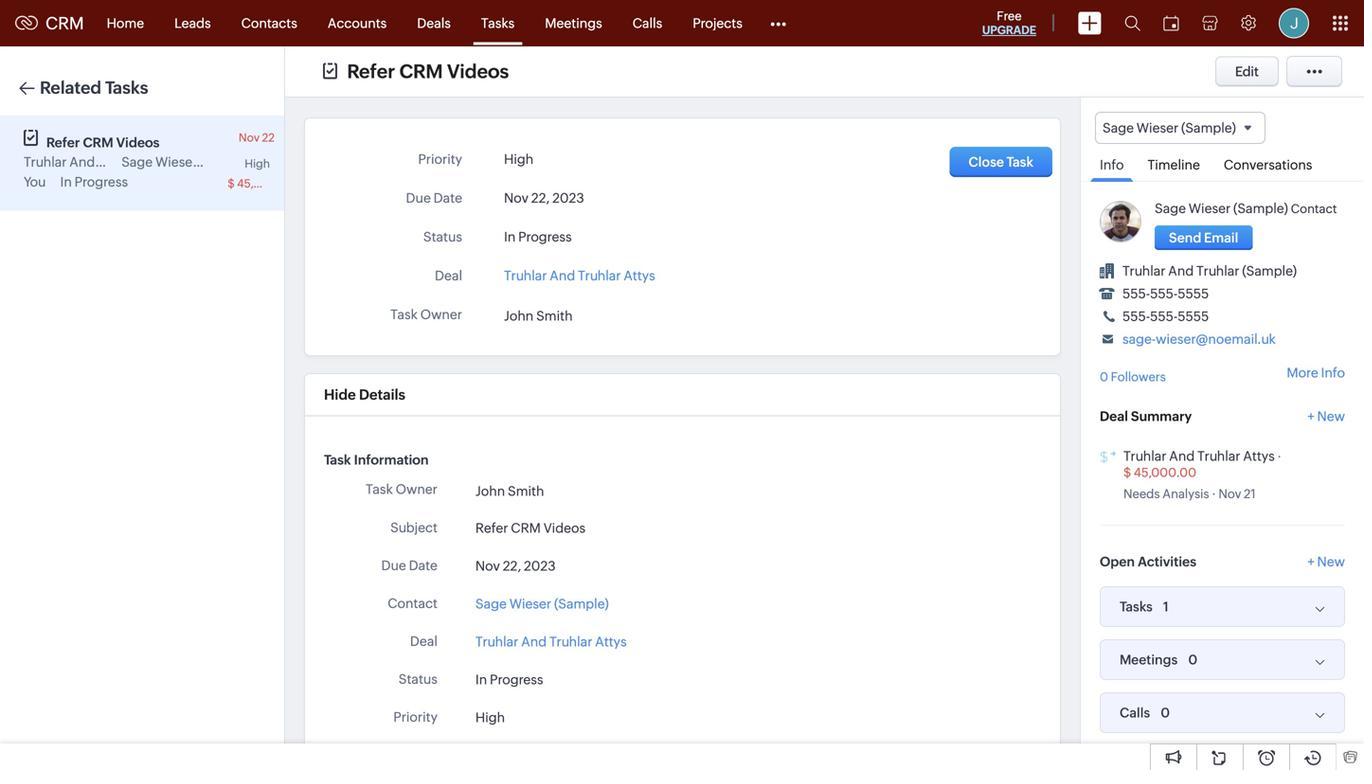 Task type: describe. For each thing, give the bounding box(es) containing it.
1 vertical spatial in progress
[[504, 229, 572, 244]]

1 vertical spatial ·
[[1212, 487, 1216, 501]]

2 vertical spatial truhlar and truhlar attys link
[[476, 632, 627, 652]]

2 555-555-5555 from the top
[[1123, 309, 1209, 324]]

related tasks
[[40, 78, 148, 98]]

1 vertical spatial calls
[[1120, 705, 1150, 721]]

0 vertical spatial refer
[[347, 61, 395, 82]]

task down task information
[[366, 482, 393, 497]]

2 vertical spatial videos
[[544, 520, 586, 536]]

0 vertical spatial priority
[[418, 152, 462, 167]]

1 + new from the top
[[1308, 409, 1345, 424]]

hide
[[324, 387, 356, 403]]

you
[[24, 174, 46, 189]]

1 vertical spatial date
[[409, 558, 438, 573]]

1 horizontal spatial in
[[476, 672, 487, 687]]

45,000.00 inside truhlar and truhlar attys · $ 45,000.00 needs analysis · nov 21
[[1134, 466, 1197, 480]]

task left information
[[324, 452, 351, 468]]

edit button
[[1215, 56, 1279, 87]]

details
[[359, 387, 405, 403]]

profile element
[[1268, 0, 1321, 46]]

1 vertical spatial priority
[[393, 709, 438, 725]]

22
[[262, 131, 275, 144]]

close task link
[[950, 147, 1053, 177]]

2 + from the top
[[1308, 554, 1315, 569]]

0 horizontal spatial tasks
[[105, 78, 148, 98]]

2 vertical spatial progress
[[490, 672, 543, 687]]

accounts
[[328, 16, 387, 31]]

0 vertical spatial date
[[434, 190, 462, 206]]

home link
[[92, 0, 159, 46]]

1 horizontal spatial sage wieser (sample) link
[[1155, 201, 1288, 216]]

$ 45,000.00
[[228, 177, 295, 190]]

contacts
[[241, 16, 297, 31]]

task up details
[[390, 307, 418, 322]]

more info link
[[1287, 365, 1345, 380]]

timeline
[[1148, 157, 1200, 173]]

close
[[969, 154, 1004, 170]]

0 followers
[[1100, 370, 1166, 384]]

1 horizontal spatial ·
[[1277, 450, 1282, 464]]

subject
[[390, 520, 438, 535]]

tasks link
[[466, 0, 530, 46]]

truhlar and truhlar attys for truhlar and truhlar attys link to the bottom
[[476, 634, 627, 649]]

crm link
[[15, 14, 84, 33]]

search image
[[1125, 15, 1141, 31]]

sage inside field
[[1103, 120, 1134, 135]]

0 vertical spatial john
[[504, 308, 534, 323]]

open
[[1100, 554, 1135, 569]]

+ new link
[[1308, 409, 1345, 434]]

truhlar and truhlar (sample)
[[1123, 264, 1297, 279]]

leads
[[174, 16, 211, 31]]

0 vertical spatial progress
[[74, 174, 128, 189]]

0 horizontal spatial refer
[[46, 135, 80, 150]]

contact inside sage wieser (sample) contact
[[1291, 202, 1337, 216]]

2 + new from the top
[[1308, 554, 1345, 569]]

hide details link
[[324, 387, 405, 403]]

deals
[[417, 16, 451, 31]]

edit
[[1235, 64, 1259, 79]]

0 vertical spatial 2023
[[552, 190, 584, 206]]

0 vertical spatial in
[[60, 174, 72, 189]]

0 vertical spatial nov 22, 2023
[[504, 190, 584, 206]]

info link
[[1090, 144, 1134, 182]]

Other Modules field
[[758, 8, 799, 38]]

create menu image
[[1078, 12, 1102, 35]]

1 vertical spatial owner
[[396, 482, 438, 497]]

related
[[40, 78, 101, 98]]

sage wieser (sample) contact
[[1155, 201, 1337, 216]]

information
[[354, 452, 429, 468]]

sage-
[[1123, 332, 1156, 347]]

1 555-555-5555 from the top
[[1123, 286, 1209, 301]]

0 vertical spatial due date
[[406, 190, 462, 206]]

upgrade
[[982, 24, 1036, 36]]

1 vertical spatial due date
[[381, 558, 438, 573]]

and inside truhlar and truhlar attys · $ 45,000.00 needs analysis · nov 21
[[1169, 449, 1195, 464]]

task information
[[324, 452, 429, 468]]

0 horizontal spatial 45,000.00
[[237, 177, 295, 190]]

0 vertical spatial truhlar and truhlar attys link
[[504, 262, 655, 283]]

1 horizontal spatial tasks
[[481, 16, 515, 31]]

2 new from the top
[[1317, 554, 1345, 569]]

1 vertical spatial 22,
[[503, 558, 521, 574]]

nov inside truhlar and truhlar attys · $ 45,000.00 needs analysis · nov 21
[[1219, 487, 1242, 501]]

1 vertical spatial due
[[381, 558, 406, 573]]

0 vertical spatial info
[[1100, 157, 1124, 173]]

followers
[[1111, 370, 1166, 384]]

0 vertical spatial smith
[[536, 308, 573, 323]]

1 vertical spatial smith
[[508, 484, 544, 499]]

2 horizontal spatial refer
[[476, 520, 508, 536]]

create menu element
[[1067, 0, 1113, 46]]

search element
[[1113, 0, 1152, 46]]

0 vertical spatial refer crm videos
[[347, 61, 509, 82]]

nov 22
[[239, 131, 275, 144]]

home
[[107, 16, 144, 31]]

2 vertical spatial deal
[[410, 634, 438, 649]]

21
[[1244, 487, 1256, 501]]

wieser@noemail.uk
[[1156, 332, 1276, 347]]

0 horizontal spatial $
[[228, 177, 235, 190]]

activities
[[1138, 554, 1197, 569]]

0 for calls
[[1161, 705, 1170, 721]]

2 horizontal spatial tasks
[[1120, 599, 1153, 614]]

truhlar and truhlar attys · $ 45,000.00 needs analysis · nov 21
[[1124, 449, 1282, 501]]

meetings link
[[530, 0, 617, 46]]

0 vertical spatial in progress
[[60, 174, 128, 189]]

projects
[[693, 16, 743, 31]]

0 vertical spatial calls
[[633, 16, 662, 31]]



Task type: locate. For each thing, give the bounding box(es) containing it.
tasks right deals link
[[481, 16, 515, 31]]

45,000.00 up analysis
[[1134, 466, 1197, 480]]

1 vertical spatial john smith
[[476, 484, 544, 499]]

info left timeline
[[1100, 157, 1124, 173]]

0
[[1100, 370, 1108, 384], [1188, 652, 1198, 667], [1161, 705, 1170, 721]]

0 vertical spatial 22,
[[531, 190, 550, 206]]

meetings
[[545, 16, 602, 31], [1120, 652, 1178, 667]]

0 vertical spatial meetings
[[545, 16, 602, 31]]

(sample)
[[1181, 120, 1236, 135], [200, 154, 255, 170], [1234, 201, 1288, 216], [1242, 264, 1297, 279], [554, 596, 609, 611]]

due
[[406, 190, 431, 206], [381, 558, 406, 573]]

0 vertical spatial owner
[[420, 307, 462, 322]]

task
[[1007, 154, 1034, 170], [390, 307, 418, 322], [324, 452, 351, 468], [366, 482, 393, 497]]

0 horizontal spatial meetings
[[545, 16, 602, 31]]

0 for meetings
[[1188, 652, 1198, 667]]

free
[[997, 9, 1022, 23]]

0 vertical spatial 45,000.00
[[237, 177, 295, 190]]

2 5555 from the top
[[1178, 309, 1209, 324]]

status
[[423, 229, 462, 244], [399, 672, 438, 687]]

$ inside truhlar and truhlar attys · $ 45,000.00 needs analysis · nov 21
[[1124, 466, 1131, 480]]

1 vertical spatial refer crm videos
[[46, 135, 160, 150]]

deal summary
[[1100, 409, 1192, 424]]

more
[[1287, 365, 1319, 380]]

0 vertical spatial task owner
[[390, 307, 462, 322]]

0 horizontal spatial 22,
[[503, 558, 521, 574]]

date
[[434, 190, 462, 206], [409, 558, 438, 573]]

meetings left calls link on the top
[[545, 16, 602, 31]]

0 vertical spatial truhlar and truhlar attys
[[24, 154, 175, 170]]

555-555-5555 up the sage-
[[1123, 309, 1209, 324]]

1 vertical spatial contact
[[388, 596, 438, 611]]

5555 up sage-wieser@noemail.uk link in the right of the page
[[1178, 309, 1209, 324]]

1 vertical spatial truhlar and truhlar attys
[[504, 268, 655, 283]]

priority
[[418, 152, 462, 167], [393, 709, 438, 725]]

and
[[69, 154, 95, 170], [1168, 264, 1194, 279], [550, 268, 575, 283], [1169, 449, 1195, 464], [521, 634, 547, 649]]

videos
[[447, 61, 509, 82], [116, 135, 160, 150], [544, 520, 586, 536]]

1 vertical spatial videos
[[116, 135, 160, 150]]

0 vertical spatial + new
[[1308, 409, 1345, 424]]

wieser inside field
[[1137, 120, 1179, 135]]

refer down accounts
[[347, 61, 395, 82]]

truhlar and truhlar attys
[[24, 154, 175, 170], [504, 268, 655, 283], [476, 634, 627, 649]]

conversations link
[[1214, 144, 1322, 181]]

+
[[1308, 409, 1315, 424], [1308, 554, 1315, 569]]

free upgrade
[[982, 9, 1036, 36]]

Sage Wieser (Sample) field
[[1095, 112, 1266, 144]]

0 vertical spatial john smith
[[504, 308, 573, 323]]

john smith
[[504, 308, 573, 323], [476, 484, 544, 499]]

0 horizontal spatial contact
[[388, 596, 438, 611]]

2 vertical spatial 0
[[1161, 705, 1170, 721]]

1
[[1163, 599, 1169, 614]]

1 horizontal spatial $
[[1124, 466, 1131, 480]]

1 vertical spatial in
[[504, 229, 516, 244]]

info
[[1100, 157, 1124, 173], [1321, 365, 1345, 380]]

1 horizontal spatial 45,000.00
[[1134, 466, 1197, 480]]

1 vertical spatial 555-555-5555
[[1123, 309, 1209, 324]]

45,000.00
[[237, 177, 295, 190], [1134, 466, 1197, 480]]

refer right the subject
[[476, 520, 508, 536]]

0 vertical spatial new
[[1317, 409, 1345, 424]]

2 horizontal spatial videos
[[544, 520, 586, 536]]

2 vertical spatial refer
[[476, 520, 508, 536]]

1 vertical spatial 45,000.00
[[1134, 466, 1197, 480]]

2 vertical spatial refer crm videos
[[476, 520, 586, 536]]

analysis
[[1163, 487, 1209, 501]]

sage
[[1103, 120, 1134, 135], [121, 154, 153, 170], [1155, 201, 1186, 216], [476, 596, 507, 611]]

5555 down truhlar and truhlar (sample) link
[[1178, 286, 1209, 301]]

1 vertical spatial deal
[[1100, 409, 1128, 424]]

2 vertical spatial in
[[476, 672, 487, 687]]

close task
[[969, 154, 1034, 170]]

0 vertical spatial $
[[228, 177, 235, 190]]

1 horizontal spatial 22,
[[531, 190, 550, 206]]

1 horizontal spatial sage wieser (sample)
[[476, 596, 609, 611]]

truhlar and truhlar attys link
[[504, 262, 655, 283], [1124, 449, 1275, 464], [476, 632, 627, 652]]

smith
[[536, 308, 573, 323], [508, 484, 544, 499]]

0 horizontal spatial ·
[[1212, 487, 1216, 501]]

1 vertical spatial tasks
[[105, 78, 148, 98]]

1 vertical spatial + new
[[1308, 554, 1345, 569]]

owner
[[420, 307, 462, 322], [396, 482, 438, 497]]

truhlar and truhlar attys for the topmost truhlar and truhlar attys link
[[504, 268, 655, 283]]

1 vertical spatial meetings
[[1120, 652, 1178, 667]]

task owner up details
[[390, 307, 462, 322]]

1 horizontal spatial meetings
[[1120, 652, 1178, 667]]

0 vertical spatial due
[[406, 190, 431, 206]]

nov
[[239, 131, 260, 144], [504, 190, 529, 206], [1219, 487, 1242, 501], [476, 558, 500, 574]]

crm
[[45, 14, 84, 33], [399, 61, 443, 82], [83, 135, 113, 150], [511, 520, 541, 536]]

truhlar
[[24, 154, 67, 170], [98, 154, 141, 170], [1123, 264, 1166, 279], [1197, 264, 1240, 279], [504, 268, 547, 283], [578, 268, 621, 283], [1124, 449, 1167, 464], [1198, 449, 1241, 464], [476, 634, 519, 649], [549, 634, 593, 649]]

2 vertical spatial sage wieser (sample)
[[476, 596, 609, 611]]

1 new from the top
[[1317, 409, 1345, 424]]

1 vertical spatial task owner
[[366, 482, 438, 497]]

1 vertical spatial 5555
[[1178, 309, 1209, 324]]

profile image
[[1279, 8, 1309, 38]]

info right the more
[[1321, 365, 1345, 380]]

contact down conversations
[[1291, 202, 1337, 216]]

0 vertical spatial ·
[[1277, 450, 1282, 464]]

1 vertical spatial nov 22, 2023
[[476, 558, 556, 574]]

0 horizontal spatial calls
[[633, 16, 662, 31]]

open activities
[[1100, 554, 1197, 569]]

0 vertical spatial videos
[[447, 61, 509, 82]]

needs
[[1124, 487, 1160, 501]]

1 vertical spatial status
[[399, 672, 438, 687]]

truhlar and truhlar (sample) link
[[1123, 264, 1297, 279]]

555-555-5555 down truhlar and truhlar (sample) link
[[1123, 286, 1209, 301]]

calls
[[633, 16, 662, 31], [1120, 705, 1150, 721]]

22,
[[531, 190, 550, 206], [503, 558, 521, 574]]

1 vertical spatial 0
[[1188, 652, 1198, 667]]

leads link
[[159, 0, 226, 46]]

0 vertical spatial status
[[423, 229, 462, 244]]

2 vertical spatial tasks
[[1120, 599, 1153, 614]]

0 horizontal spatial info
[[1100, 157, 1124, 173]]

0 vertical spatial 5555
[[1178, 286, 1209, 301]]

refer
[[347, 61, 395, 82], [46, 135, 80, 150], [476, 520, 508, 536]]

555-555-5555
[[1123, 286, 1209, 301], [1123, 309, 1209, 324]]

·
[[1277, 450, 1282, 464], [1212, 487, 1216, 501]]

1 vertical spatial sage wieser (sample)
[[121, 154, 255, 170]]

projects link
[[678, 0, 758, 46]]

1 horizontal spatial info
[[1321, 365, 1345, 380]]

0 vertical spatial 555-555-5555
[[1123, 286, 1209, 301]]

1 horizontal spatial calls
[[1120, 705, 1150, 721]]

1 vertical spatial sage wieser (sample) link
[[476, 594, 609, 614]]

2 vertical spatial truhlar and truhlar attys
[[476, 634, 627, 649]]

2023
[[552, 190, 584, 206], [524, 558, 556, 574]]

2 horizontal spatial sage wieser (sample)
[[1103, 120, 1236, 135]]

meetings down 1 on the right of page
[[1120, 652, 1178, 667]]

hide details
[[324, 387, 405, 403]]

None button
[[1155, 226, 1253, 250]]

tasks right related
[[105, 78, 148, 98]]

(sample) inside field
[[1181, 120, 1236, 135]]

task owner
[[390, 307, 462, 322], [366, 482, 438, 497]]

2 horizontal spatial in
[[504, 229, 516, 244]]

0 vertical spatial +
[[1308, 409, 1315, 424]]

calendar image
[[1163, 16, 1180, 31]]

attys inside truhlar and truhlar attys · $ 45,000.00 needs analysis · nov 21
[[1243, 449, 1275, 464]]

+ new
[[1308, 409, 1345, 424], [1308, 554, 1345, 569]]

accounts link
[[312, 0, 402, 46]]

task owner down information
[[366, 482, 438, 497]]

deals link
[[402, 0, 466, 46]]

task right close
[[1007, 154, 1034, 170]]

1 horizontal spatial refer
[[347, 61, 395, 82]]

1 + from the top
[[1308, 409, 1315, 424]]

1 horizontal spatial videos
[[447, 61, 509, 82]]

sage-wieser@noemail.uk link
[[1123, 332, 1276, 347]]

sage-wieser@noemail.uk
[[1123, 332, 1276, 347]]

0 horizontal spatial sage wieser (sample)
[[121, 154, 255, 170]]

attys
[[143, 154, 175, 170], [624, 268, 655, 283], [1243, 449, 1275, 464], [595, 634, 627, 649]]

1 vertical spatial progress
[[518, 229, 572, 244]]

due date
[[406, 190, 462, 206], [381, 558, 438, 573]]

timeline link
[[1138, 144, 1210, 181]]

wieser
[[1137, 120, 1179, 135], [155, 154, 197, 170], [1189, 201, 1231, 216], [509, 596, 552, 611]]

calls link
[[617, 0, 678, 46]]

5555
[[1178, 286, 1209, 301], [1178, 309, 1209, 324]]

contact down the subject
[[388, 596, 438, 611]]

1 vertical spatial info
[[1321, 365, 1345, 380]]

more info
[[1287, 365, 1345, 380]]

sage wieser (sample) inside field
[[1103, 120, 1236, 135]]

high
[[504, 152, 534, 167], [245, 157, 270, 170], [476, 710, 505, 725]]

tasks left 1 on the right of page
[[1120, 599, 1153, 614]]

$
[[228, 177, 235, 190], [1124, 466, 1131, 480]]

2 horizontal spatial 0
[[1188, 652, 1198, 667]]

new inside "+ new" "link"
[[1317, 409, 1345, 424]]

contacts link
[[226, 0, 312, 46]]

in
[[60, 174, 72, 189], [504, 229, 516, 244], [476, 672, 487, 687]]

0 vertical spatial 0
[[1100, 370, 1108, 384]]

sage wieser (sample) link
[[1155, 201, 1288, 216], [476, 594, 609, 614]]

0 vertical spatial deal
[[435, 268, 462, 283]]

0 vertical spatial contact
[[1291, 202, 1337, 216]]

summary
[[1131, 409, 1192, 424]]

new
[[1317, 409, 1345, 424], [1317, 554, 1345, 569]]

sage wieser (sample)
[[1103, 120, 1236, 135], [121, 154, 255, 170], [476, 596, 609, 611]]

0 horizontal spatial in
[[60, 174, 72, 189]]

nov 22, 2023
[[504, 190, 584, 206], [476, 558, 556, 574]]

0 vertical spatial sage wieser (sample) link
[[1155, 201, 1288, 216]]

contact
[[1291, 202, 1337, 216], [388, 596, 438, 611]]

45,000.00 down 22
[[237, 177, 295, 190]]

1 vertical spatial truhlar and truhlar attys link
[[1124, 449, 1275, 464]]

0 horizontal spatial sage wieser (sample) link
[[476, 594, 609, 614]]

conversations
[[1224, 157, 1313, 173]]

2 vertical spatial in progress
[[476, 672, 543, 687]]

refer crm videos
[[347, 61, 509, 82], [46, 135, 160, 150], [476, 520, 586, 536]]

1 vertical spatial john
[[476, 484, 505, 499]]

refer down related
[[46, 135, 80, 150]]

0 horizontal spatial videos
[[116, 135, 160, 150]]

1 vertical spatial 2023
[[524, 558, 556, 574]]

555-
[[1123, 286, 1150, 301], [1150, 286, 1178, 301], [1123, 309, 1150, 324], [1150, 309, 1178, 324]]

tasks
[[481, 16, 515, 31], [105, 78, 148, 98], [1120, 599, 1153, 614]]

+ inside "link"
[[1308, 409, 1315, 424]]

1 5555 from the top
[[1178, 286, 1209, 301]]



Task type: vqa. For each thing, say whether or not it's contained in the screenshot.


